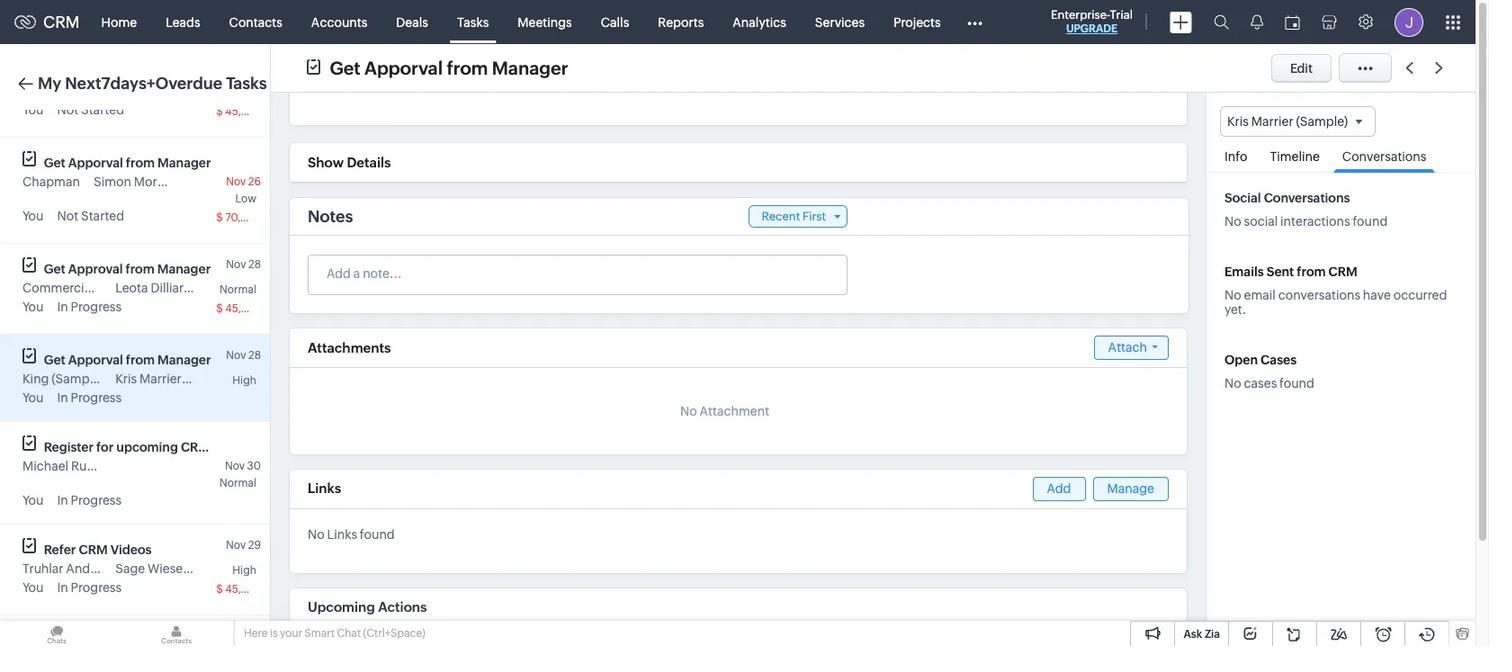 Task type: describe. For each thing, give the bounding box(es) containing it.
press
[[97, 281, 128, 295]]

26
[[248, 175, 261, 188]]

attachment
[[700, 404, 770, 418]]

register
[[44, 440, 94, 454]]

low
[[235, 193, 256, 205]]

attach
[[1108, 340, 1147, 355]]

michael
[[22, 459, 69, 473]]

manager down leota dilliard (sample)
[[158, 353, 211, 367]]

enterprise-
[[1051, 8, 1110, 22]]

notes
[[308, 207, 353, 226]]

home link
[[87, 0, 151, 44]]

cases
[[1244, 376, 1277, 391]]

apporval inside get apporval from manager nov 26
[[68, 156, 123, 170]]

crm left home
[[43, 13, 80, 31]]

(sample) up low
[[186, 175, 238, 189]]

commercial press
[[22, 281, 128, 295]]

no attachment
[[680, 404, 770, 418]]

1 horizontal spatial get apporval from manager
[[330, 57, 568, 78]]

videos
[[110, 543, 152, 557]]

in progress for and
[[57, 580, 122, 595]]

analytics link
[[718, 0, 801, 44]]

nov 28 for kris marrier (sample)
[[226, 349, 261, 362]]

no inside the open cases no cases found
[[1225, 376, 1242, 391]]

refer
[[44, 543, 76, 557]]

refer crm videos
[[44, 543, 152, 557]]

leota dilliard (sample)
[[115, 281, 246, 295]]

started for $ 70,000.00
[[81, 209, 124, 223]]

leads link
[[151, 0, 215, 44]]

0 vertical spatial conversations
[[1343, 150, 1427, 164]]

0 vertical spatial links
[[308, 481, 341, 496]]

owner
[[399, 79, 439, 94]]

cases
[[1261, 353, 1297, 367]]

task
[[371, 79, 397, 94]]

signals element
[[1240, 0, 1274, 44]]

high for sage wieser (sample)
[[232, 564, 256, 577]]

0 vertical spatial tasks
[[457, 15, 489, 29]]

nov 28 for leota dilliard (sample)
[[226, 258, 261, 271]]

upgrade
[[1066, 22, 1118, 35]]

no right 29
[[308, 527, 325, 542]]

services link
[[801, 0, 879, 44]]

crm up truhlar and truhlar attys
[[79, 543, 108, 557]]

leota
[[115, 281, 148, 295]]

manager up leota dilliard (sample)
[[157, 262, 211, 276]]

28 for leota dilliard (sample)
[[248, 258, 261, 271]]

signals image
[[1251, 14, 1264, 30]]

contacts image
[[120, 621, 233, 646]]

crm inside register for upcoming crm webinars nov 30
[[181, 440, 210, 454]]

projects
[[894, 15, 941, 29]]

3 in progress from the top
[[57, 493, 122, 508]]

timeline
[[1270, 150, 1320, 164]]

1 $ 45,000.00 from the top
[[216, 105, 280, 118]]

not for $ 70,000.00
[[57, 209, 78, 223]]

wieser
[[148, 562, 188, 576]]

have
[[1363, 288, 1391, 303]]

(sample) inside field
[[1296, 114, 1348, 129]]

kris inside field
[[1228, 114, 1249, 129]]

get inside get apporval from manager nov 26
[[44, 156, 66, 170]]

emails sent from crm no email conversations have occurred yet.
[[1225, 265, 1447, 317]]

$ 70,000.00
[[216, 211, 280, 224]]

here
[[244, 627, 268, 640]]

register for upcoming crm webinars nov 30
[[44, 440, 269, 472]]

smart
[[305, 627, 335, 640]]

1 truhlar from the left
[[22, 562, 63, 576]]

actions
[[378, 599, 427, 615]]

Other Modules field
[[955, 8, 994, 36]]

you for truhlar and truhlar attys
[[22, 580, 44, 595]]

task owner
[[371, 79, 439, 94]]

progress for (sample)
[[71, 391, 122, 405]]

contacts
[[229, 15, 282, 29]]

edit button
[[1272, 54, 1332, 82]]

ask
[[1184, 628, 1203, 641]]

analytics
[[733, 15, 786, 29]]

commercial
[[22, 281, 94, 295]]

nov 29
[[226, 539, 261, 552]]

info
[[1225, 150, 1248, 164]]

get apporval from manager nov 26
[[44, 156, 261, 188]]

conversations inside social conversations no social interactions found
[[1264, 191, 1350, 205]]

no links found
[[308, 527, 395, 542]]

simon morasca (sample)
[[94, 175, 238, 189]]

emails
[[1225, 265, 1264, 279]]

you for chapman
[[22, 209, 44, 223]]

(sample) right king
[[52, 372, 104, 386]]

calls link
[[587, 0, 644, 44]]

sage
[[115, 562, 145, 576]]

social
[[1225, 191, 1261, 205]]

accounts
[[311, 15, 367, 29]]

conversations
[[1279, 288, 1361, 303]]

my next7days+overdue tasks
[[38, 74, 267, 93]]

for
[[96, 440, 114, 454]]

profile image
[[1395, 8, 1424, 36]]

2 truhlar from the left
[[93, 562, 134, 576]]

attach link
[[1094, 336, 1169, 360]]

edit
[[1290, 61, 1313, 75]]

found inside social conversations no social interactions found
[[1353, 214, 1388, 229]]

reports link
[[644, 0, 718, 44]]

upcoming
[[308, 599, 375, 615]]

1 vertical spatial marrier
[[139, 372, 182, 386]]

meetings link
[[503, 0, 587, 44]]

manager up jacob simon
[[492, 57, 568, 78]]

morasca
[[134, 175, 184, 189]]

ask zia
[[1184, 628, 1220, 641]]

king
[[22, 372, 49, 386]]

1 vertical spatial get apporval from manager
[[44, 353, 211, 367]]

3 in from the top
[[57, 493, 68, 508]]

in for crm
[[57, 580, 68, 595]]

get up king (sample)
[[44, 353, 66, 367]]

kris marrier (sample) inside field
[[1228, 114, 1348, 129]]

your
[[280, 627, 302, 640]]

marrier inside field
[[1252, 114, 1294, 129]]

chats image
[[0, 621, 113, 646]]

28 for kris marrier (sample)
[[248, 349, 261, 362]]

not for $ 45,000.00
[[57, 103, 78, 117]]

show details link
[[308, 155, 391, 170]]

chat
[[337, 627, 361, 640]]

next7days+overdue
[[65, 74, 223, 93]]

dilliard
[[151, 281, 191, 295]]



Task type: locate. For each thing, give the bounding box(es) containing it.
2 vertical spatial found
[[360, 527, 395, 542]]

0 vertical spatial not
[[57, 103, 78, 117]]

1 45,000.00 from the top
[[225, 105, 280, 118]]

1 started from the top
[[81, 103, 124, 117]]

no left 'attachment'
[[680, 404, 697, 418]]

search image
[[1214, 14, 1229, 30]]

high for kris marrier (sample)
[[232, 374, 256, 387]]

0 vertical spatial nov 28
[[226, 258, 261, 271]]

1 vertical spatial simon
[[94, 175, 131, 189]]

in down king (sample)
[[57, 391, 68, 405]]

1 vertical spatial apporval
[[68, 156, 123, 170]]

0 vertical spatial simon
[[516, 80, 554, 95]]

next record image
[[1435, 62, 1447, 74]]

1 vertical spatial kris
[[115, 372, 137, 386]]

5 you from the top
[[22, 493, 44, 508]]

1 nov 28 from the top
[[226, 258, 261, 271]]

2 in from the top
[[57, 391, 68, 405]]

1 vertical spatial kris marrier (sample)
[[115, 372, 236, 386]]

started
[[81, 103, 124, 117], [81, 209, 124, 223]]

from up conversations
[[1297, 265, 1326, 279]]

1 vertical spatial 28
[[248, 349, 261, 362]]

1 vertical spatial not
[[57, 209, 78, 223]]

manager up simon morasca (sample)
[[158, 156, 211, 170]]

profile element
[[1384, 0, 1435, 44]]

create menu element
[[1159, 0, 1203, 44]]

simon right the jacob
[[516, 80, 554, 95]]

truhlar down refer crm videos
[[93, 562, 134, 576]]

nov left 30
[[225, 460, 245, 472]]

1 vertical spatial normal
[[220, 477, 256, 490]]

show
[[308, 155, 344, 170]]

ruta
[[71, 459, 98, 473]]

accounts link
[[297, 0, 382, 44]]

1 vertical spatial started
[[81, 209, 124, 223]]

you for commercial press
[[22, 300, 44, 314]]

jacob
[[479, 80, 514, 95]]

(sample) right dilliard
[[194, 281, 246, 295]]

4 progress from the top
[[71, 580, 122, 595]]

0 vertical spatial found
[[1353, 214, 1388, 229]]

links up upcoming in the left bottom of the page
[[327, 527, 357, 542]]

kris marrier (sample) up timeline link
[[1228, 114, 1348, 129]]

not
[[57, 103, 78, 117], [57, 209, 78, 223]]

2 $ from the top
[[216, 211, 223, 224]]

in for approval
[[57, 300, 68, 314]]

(sample) up 'webinars' at bottom
[[184, 372, 236, 386]]

1 horizontal spatial simon
[[516, 80, 554, 95]]

crm left 'webinars' at bottom
[[181, 440, 210, 454]]

2 vertical spatial $ 45,000.00
[[216, 583, 280, 596]]

1 in from the top
[[57, 300, 68, 314]]

from up leota
[[126, 262, 155, 276]]

2 45,000.00 from the top
[[225, 302, 280, 315]]

approval
[[68, 262, 123, 276]]

0 horizontal spatial simon
[[94, 175, 131, 189]]

2 horizontal spatial found
[[1353, 214, 1388, 229]]

2 in progress from the top
[[57, 391, 122, 405]]

apporval up chapman
[[68, 156, 123, 170]]

calendar image
[[1285, 15, 1300, 29]]

0 vertical spatial 28
[[248, 258, 261, 271]]

attys
[[136, 562, 166, 576]]

progress down truhlar and truhlar attys
[[71, 580, 122, 595]]

deals
[[396, 15, 428, 29]]

$ down the my next7days+overdue tasks
[[216, 105, 223, 118]]

get up chapman
[[44, 156, 66, 170]]

0 vertical spatial normal
[[220, 283, 256, 296]]

get up commercial
[[44, 262, 66, 276]]

0 vertical spatial kris
[[1228, 114, 1249, 129]]

not down my
[[57, 103, 78, 117]]

0 vertical spatial high
[[232, 374, 256, 387]]

get apporval from manager up owner
[[330, 57, 568, 78]]

normal inside michael ruta (sample) normal
[[220, 477, 256, 490]]

1 28 from the top
[[248, 258, 261, 271]]

progress down king (sample)
[[71, 391, 122, 405]]

simon left the morasca in the left top of the page
[[94, 175, 131, 189]]

marrier up timeline link
[[1252, 114, 1294, 129]]

0 horizontal spatial get apporval from manager
[[44, 353, 211, 367]]

in progress down ruta
[[57, 493, 122, 508]]

Kris Marrier (Sample) field
[[1220, 106, 1376, 137]]

nov
[[226, 175, 246, 188], [226, 258, 246, 271], [226, 349, 246, 362], [225, 460, 245, 472], [226, 539, 246, 552]]

nov for refer crm videos
[[226, 539, 246, 552]]

$ for refer crm videos
[[216, 583, 223, 596]]

45,000.00 for refer crm videos
[[225, 583, 280, 596]]

crm link
[[14, 13, 80, 31]]

no down social at the top
[[1225, 214, 1242, 229]]

apporval up king (sample)
[[68, 353, 123, 367]]

conversations right timeline
[[1343, 150, 1427, 164]]

high down nov 29
[[232, 564, 256, 577]]

in down and
[[57, 580, 68, 595]]

king (sample)
[[22, 372, 104, 386]]

2 started from the top
[[81, 209, 124, 223]]

1 horizontal spatial truhlar
[[93, 562, 134, 576]]

you down chapman
[[22, 209, 44, 223]]

meetings
[[518, 15, 572, 29]]

(sample) down upcoming
[[100, 459, 152, 473]]

nov down $ 70,000.00
[[226, 258, 246, 271]]

in progress down truhlar and truhlar attys
[[57, 580, 122, 595]]

1 not started from the top
[[57, 103, 124, 117]]

upcoming
[[116, 440, 178, 454]]

2 not started from the top
[[57, 209, 124, 223]]

sent
[[1267, 265, 1294, 279]]

not started down chapman
[[57, 209, 124, 223]]

you
[[22, 103, 44, 117], [22, 209, 44, 223], [22, 300, 44, 314], [22, 391, 44, 405], [22, 493, 44, 508], [22, 580, 44, 595]]

chapman
[[22, 175, 80, 189]]

in progress down commercial press
[[57, 300, 122, 314]]

calls
[[601, 15, 629, 29]]

jacob simon
[[479, 80, 554, 95]]

0 vertical spatial marrier
[[1252, 114, 1294, 129]]

not down chapman
[[57, 209, 78, 223]]

you up chats 'image'
[[22, 580, 44, 595]]

2 progress from the top
[[71, 391, 122, 405]]

0 vertical spatial kris marrier (sample)
[[1228, 114, 1348, 129]]

from up the morasca in the left top of the page
[[126, 156, 155, 170]]

get approval from manager
[[44, 262, 211, 276]]

get apporval from manager
[[330, 57, 568, 78], [44, 353, 211, 367]]

1 in progress from the top
[[57, 300, 122, 314]]

45,000.00
[[225, 105, 280, 118], [225, 302, 280, 315], [225, 583, 280, 596]]

manager
[[492, 57, 568, 78], [158, 156, 211, 170], [157, 262, 211, 276], [158, 353, 211, 367]]

get
[[330, 57, 361, 78], [44, 156, 66, 170], [44, 262, 66, 276], [44, 353, 66, 367]]

previous record image
[[1406, 62, 1414, 74]]

nov for get apporval from manager
[[226, 349, 246, 362]]

nov inside register for upcoming crm webinars nov 30
[[225, 460, 245, 472]]

details
[[347, 155, 391, 170]]

1 vertical spatial not started
[[57, 209, 124, 223]]

recent
[[762, 210, 800, 223]]

open
[[1225, 353, 1258, 367]]

$ 45,000.00 for refer crm videos
[[216, 583, 280, 596]]

1 vertical spatial tasks
[[226, 74, 267, 93]]

high
[[232, 374, 256, 387], [232, 564, 256, 577]]

from inside emails sent from crm no email conversations have occurred yet.
[[1297, 265, 1326, 279]]

high up 'webinars' at bottom
[[232, 374, 256, 387]]

started down next7days+overdue
[[81, 103, 124, 117]]

nov left 26
[[226, 175, 246, 188]]

1 normal from the top
[[220, 283, 256, 296]]

3 you from the top
[[22, 300, 44, 314]]

0 vertical spatial not started
[[57, 103, 124, 117]]

you down my
[[22, 103, 44, 117]]

in progress for (sample)
[[57, 391, 122, 405]]

1 high from the top
[[232, 374, 256, 387]]

not started for $ 45,000.00
[[57, 103, 124, 117]]

0 horizontal spatial marrier
[[139, 372, 182, 386]]

0 horizontal spatial tasks
[[226, 74, 267, 93]]

apporval up the task owner
[[364, 57, 443, 78]]

kris
[[1228, 114, 1249, 129], [115, 372, 137, 386]]

0 horizontal spatial found
[[360, 527, 395, 542]]

add
[[1047, 481, 1071, 496]]

search element
[[1203, 0, 1240, 44]]

tasks link
[[443, 0, 503, 44]]

$ 45,000.00 down leota dilliard (sample)
[[216, 302, 280, 315]]

occurred
[[1394, 288, 1447, 303]]

first
[[803, 210, 826, 223]]

2 you from the top
[[22, 209, 44, 223]]

2 not from the top
[[57, 209, 78, 223]]

0 vertical spatial 45,000.00
[[225, 105, 280, 118]]

(sample) down nov 29
[[190, 562, 242, 576]]

4 $ from the top
[[216, 583, 223, 596]]

45,000.00 down leota dilliard (sample)
[[225, 302, 280, 315]]

progress for and
[[71, 580, 122, 595]]

1 horizontal spatial kris
[[1228, 114, 1249, 129]]

(sample) up timeline link
[[1296, 114, 1348, 129]]

from inside get apporval from manager nov 26
[[126, 156, 155, 170]]

4 in from the top
[[57, 580, 68, 595]]

create menu image
[[1170, 11, 1192, 33]]

michael ruta (sample) normal
[[22, 459, 256, 490]]

1 horizontal spatial found
[[1280, 376, 1315, 391]]

services
[[815, 15, 865, 29]]

social conversations no social interactions found
[[1225, 191, 1388, 229]]

get apporval from manager up king (sample)
[[44, 353, 211, 367]]

conversations
[[1343, 150, 1427, 164], [1264, 191, 1350, 205]]

crm
[[43, 13, 80, 31], [1329, 265, 1358, 279], [181, 440, 210, 454], [79, 543, 108, 557]]

0 horizontal spatial truhlar
[[22, 562, 63, 576]]

$ for get approval from manager
[[216, 302, 223, 315]]

contacts link
[[215, 0, 297, 44]]

1 vertical spatial $ 45,000.00
[[216, 302, 280, 315]]

1 vertical spatial conversations
[[1264, 191, 1350, 205]]

2 high from the top
[[232, 564, 256, 577]]

1 horizontal spatial kris marrier (sample)
[[1228, 114, 1348, 129]]

1 horizontal spatial marrier
[[1252, 114, 1294, 129]]

70,000.00
[[225, 211, 280, 224]]

1 vertical spatial nov 28
[[226, 349, 261, 362]]

zia
[[1205, 628, 1220, 641]]

you down commercial
[[22, 300, 44, 314]]

0 vertical spatial started
[[81, 103, 124, 117]]

deals link
[[382, 0, 443, 44]]

progress down the press
[[71, 300, 122, 314]]

in progress down king (sample)
[[57, 391, 122, 405]]

no down open
[[1225, 376, 1242, 391]]

tasks down contacts link
[[226, 74, 267, 93]]

enterprise-trial upgrade
[[1051, 8, 1133, 35]]

$ 45,000.00 down nov 29
[[216, 583, 280, 596]]

1 $ from the top
[[216, 105, 223, 118]]

in down commercial
[[57, 300, 68, 314]]

45,000.00 up 26
[[225, 105, 280, 118]]

progress for press
[[71, 300, 122, 314]]

normal
[[220, 283, 256, 296], [220, 477, 256, 490]]

progress
[[71, 300, 122, 314], [71, 391, 122, 405], [71, 493, 122, 508], [71, 580, 122, 595]]

found right interactions
[[1353, 214, 1388, 229]]

is
[[270, 627, 278, 640]]

no inside emails sent from crm no email conversations have occurred yet.
[[1225, 288, 1242, 303]]

0 horizontal spatial kris marrier (sample)
[[115, 372, 236, 386]]

0 horizontal spatial kris
[[115, 372, 137, 386]]

29
[[248, 539, 261, 552]]

no down emails on the right of page
[[1225, 288, 1242, 303]]

3 $ from the top
[[216, 302, 223, 315]]

projects link
[[879, 0, 955, 44]]

you down michael
[[22, 493, 44, 508]]

show details
[[308, 155, 391, 170]]

0 vertical spatial $ 45,000.00
[[216, 105, 280, 118]]

social
[[1244, 214, 1278, 229]]

0 vertical spatial apporval
[[364, 57, 443, 78]]

from
[[447, 57, 488, 78], [126, 156, 155, 170], [126, 262, 155, 276], [1297, 265, 1326, 279], [126, 353, 155, 367]]

2 nov 28 from the top
[[226, 349, 261, 362]]

conversations up interactions
[[1264, 191, 1350, 205]]

crm inside emails sent from crm no email conversations have occurred yet.
[[1329, 265, 1358, 279]]

get down accounts link
[[330, 57, 361, 78]]

3 progress from the top
[[71, 493, 122, 508]]

Add a note... field
[[309, 265, 846, 283]]

in for apporval
[[57, 391, 68, 405]]

45,000.00 for get approval from manager
[[225, 302, 280, 315]]

in
[[57, 300, 68, 314], [57, 391, 68, 405], [57, 493, 68, 508], [57, 580, 68, 595]]

1 vertical spatial found
[[1280, 376, 1315, 391]]

1 vertical spatial high
[[232, 564, 256, 577]]

(sample) inside michael ruta (sample) normal
[[100, 459, 152, 473]]

1 progress from the top
[[71, 300, 122, 314]]

4 in progress from the top
[[57, 580, 122, 595]]

not started down my
[[57, 103, 124, 117]]

attachments
[[308, 340, 391, 355]]

nov for get approval from manager
[[226, 258, 246, 271]]

$ down sage wieser (sample)
[[216, 583, 223, 596]]

2 normal from the top
[[220, 477, 256, 490]]

0 vertical spatial get apporval from manager
[[330, 57, 568, 78]]

open cases no cases found
[[1225, 353, 1315, 391]]

not started for $ 70,000.00
[[57, 209, 124, 223]]

manage link
[[1093, 477, 1169, 501]]

nov inside get apporval from manager nov 26
[[226, 175, 246, 188]]

nov down leota dilliard (sample)
[[226, 349, 246, 362]]

truhlar down refer
[[22, 562, 63, 576]]

manager inside get apporval from manager nov 26
[[158, 156, 211, 170]]

2 vertical spatial apporval
[[68, 353, 123, 367]]

and
[[66, 562, 90, 576]]

$ 45,000.00 for get approval from manager
[[216, 302, 280, 315]]

you for king (sample)
[[22, 391, 44, 405]]

1 vertical spatial links
[[327, 527, 357, 542]]

kris right king (sample)
[[115, 372, 137, 386]]

add link
[[1033, 477, 1086, 501]]

nov left 29
[[226, 539, 246, 552]]

1 not from the top
[[57, 103, 78, 117]]

in down michael
[[57, 493, 68, 508]]

2 vertical spatial 45,000.00
[[225, 583, 280, 596]]

recent first
[[762, 210, 826, 223]]

crm up conversations
[[1329, 265, 1358, 279]]

tasks
[[457, 15, 489, 29], [226, 74, 267, 93]]

2 $ 45,000.00 from the top
[[216, 302, 280, 315]]

my
[[38, 74, 61, 93]]

3 $ 45,000.00 from the top
[[216, 583, 280, 596]]

$ down leota dilliard (sample)
[[216, 302, 223, 315]]

marrier up upcoming
[[139, 372, 182, 386]]

yet.
[[1225, 303, 1247, 317]]

here is your smart chat (ctrl+space)
[[244, 627, 425, 640]]

6 you from the top
[[22, 580, 44, 595]]

leads
[[166, 15, 200, 29]]

normal right dilliard
[[220, 283, 256, 296]]

you down king
[[22, 391, 44, 405]]

1 vertical spatial 45,000.00
[[225, 302, 280, 315]]

$ 45,000.00 up 26
[[216, 105, 280, 118]]

found up upcoming actions
[[360, 527, 395, 542]]

trial
[[1110, 8, 1133, 22]]

$ for get apporval from manager
[[216, 211, 223, 224]]

1 horizontal spatial tasks
[[457, 15, 489, 29]]

found down cases
[[1280, 376, 1315, 391]]

links up 'no links found'
[[308, 481, 341, 496]]

found inside the open cases no cases found
[[1280, 376, 1315, 391]]

from up the jacob
[[447, 57, 488, 78]]

from down leota
[[126, 353, 155, 367]]

no inside social conversations no social interactions found
[[1225, 214, 1242, 229]]

normal down 30
[[220, 477, 256, 490]]

kris marrier (sample) up upcoming
[[115, 372, 236, 386]]

reports
[[658, 15, 704, 29]]

1 you from the top
[[22, 103, 44, 117]]

2 28 from the top
[[248, 349, 261, 362]]

started up approval
[[81, 209, 124, 223]]

progress down ruta
[[71, 493, 122, 508]]

$ left 70,000.00
[[216, 211, 223, 224]]

kris up info link
[[1228, 114, 1249, 129]]

4 you from the top
[[22, 391, 44, 405]]

tasks right the deals
[[457, 15, 489, 29]]

started for $ 45,000.00
[[81, 103, 124, 117]]

30
[[247, 460, 261, 472]]

in progress for press
[[57, 300, 122, 314]]

upcoming actions
[[308, 599, 427, 615]]

info link
[[1216, 137, 1257, 172]]

3 45,000.00 from the top
[[225, 583, 280, 596]]

45,000.00 down 29
[[225, 583, 280, 596]]



Task type: vqa. For each thing, say whether or not it's contained in the screenshot.
developer
no



